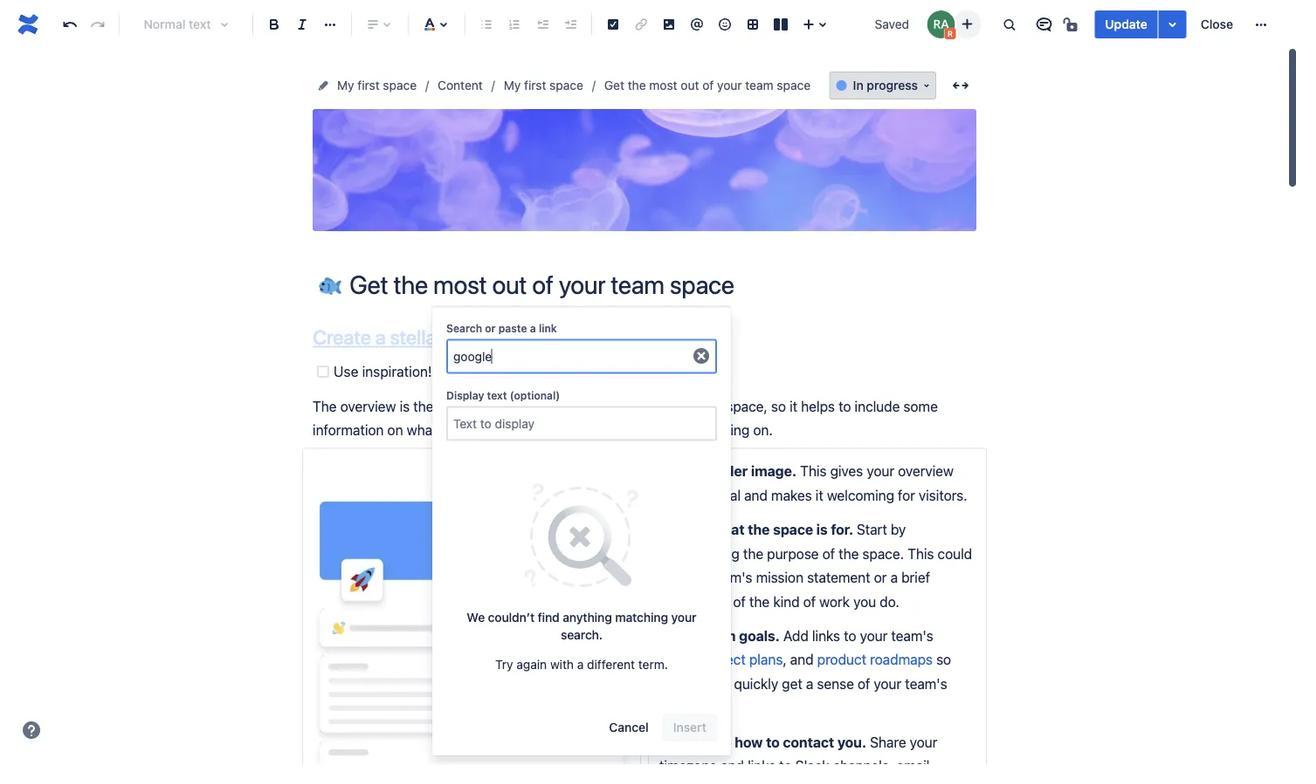 Task type: vqa. For each thing, say whether or not it's contained in the screenshot.
idea
no



Task type: describe. For each thing, give the bounding box(es) containing it.
you.
[[837, 734, 866, 751]]

emoji image
[[714, 14, 735, 35]]

visitors inside "so visitors can quickly get a sense of your team's goals."
[[659, 676, 704, 693]]

term.
[[638, 658, 668, 672]]

of right kind
[[803, 594, 816, 610]]

the down explain what the space is for.
[[743, 546, 763, 562]]

close button
[[1190, 10, 1244, 38]]

working
[[700, 422, 750, 439]]

by
[[891, 522, 906, 538]]

a left "link"
[[530, 323, 536, 335]]

a right with
[[577, 658, 584, 672]]

see
[[572, 398, 594, 415]]

how
[[735, 734, 763, 751]]

people
[[686, 734, 731, 751]]

first inside the overview is the first page visitors will see when they visit your space, so it helps to include some information on what the space is about and what your team is working on.
[[437, 398, 461, 415]]

roadmaps
[[870, 652, 933, 669]]

indent tab image
[[560, 14, 581, 35]]

redo ⌘⇧z image
[[87, 14, 108, 35]]

visitors.
[[919, 487, 967, 504]]

summarizing
[[659, 546, 740, 562]]

find and replace image
[[998, 14, 1019, 35]]

more image
[[1251, 14, 1272, 35]]

search.
[[561, 628, 603, 642]]

visitors inside the overview is the first page visitors will see when they visit your space, so it helps to include some information on what the space is about and what your team is working on.
[[500, 398, 545, 415]]

information
[[313, 422, 384, 439]]

comment icon image
[[1033, 14, 1054, 35]]

Main content area, start typing to enter text. text field
[[302, 326, 987, 766]]

the inside "link"
[[628, 78, 646, 93]]

paste
[[498, 323, 527, 335]]

2 horizontal spatial what
[[711, 522, 745, 538]]

update button
[[1095, 10, 1158, 38]]

of inside "link"
[[702, 78, 714, 93]]

team inside share team goals. add links to your team's okrs project plans , and product roadmaps
[[702, 628, 736, 645]]

it inside the overview is the first page visitors will see when they visit your space, so it helps to include some information on what the space is about and what your team is working on.
[[790, 398, 797, 415]]

your down 'they'
[[620, 422, 648, 439]]

to right how
[[766, 734, 780, 751]]

include
[[855, 398, 900, 415]]

explain
[[659, 522, 708, 538]]

some
[[903, 398, 938, 415]]

you
[[853, 594, 876, 610]]

overview for this gives your overview visual appeal and makes it welcoming for visitors.
[[898, 463, 954, 480]]

when
[[598, 398, 632, 415]]

plans
[[749, 652, 783, 669]]

no restrictions image
[[1061, 14, 1082, 35]]

confluence image
[[14, 10, 42, 38]]

get the most out of your team space
[[604, 78, 811, 93]]

sense
[[817, 676, 854, 693]]

share your timezone and links to slack channels, emai
[[659, 734, 976, 766]]

this inside this gives your overview visual appeal and makes it welcoming for visitors.
[[800, 463, 827, 480]]

welcoming
[[827, 487, 894, 504]]

2 my first space link from the left
[[504, 75, 583, 96]]

a inside start by summarizing the purpose of the space. this could be your team's mission statement or a brief description of the kind of work you do.
[[890, 570, 898, 586]]

overview inside the overview is the first page visitors will see when they visit your space, so it helps to include some information on what the space is about and what your team is working on.
[[340, 398, 396, 415]]

product
[[817, 652, 866, 669]]

try
[[495, 658, 513, 672]]

your up working
[[695, 398, 722, 415]]

confluence image
[[14, 10, 42, 38]]

header inside main content area, start typing to enter text. text field
[[701, 463, 748, 480]]

your inside share your timezone and links to slack channels, emai
[[910, 734, 937, 751]]

the down 'display'
[[441, 422, 461, 439]]

most
[[649, 78, 677, 93]]

find
[[538, 610, 560, 625]]

your inside share team goals. add links to your team's okrs project plans , and product roadmaps
[[860, 628, 888, 645]]

start by summarizing the purpose of the space. this could be your team's mission statement or a brief description of the kind of work you do.
[[659, 522, 976, 610]]

1 my first space link from the left
[[337, 75, 417, 96]]

close
[[1201, 17, 1233, 31]]

a up use inspiration!
[[375, 326, 386, 349]]

content
[[438, 78, 483, 93]]

to inside share your timezone and links to slack channels, emai
[[779, 758, 792, 766]]

to inside share team goals. add links to your team's okrs project plans , and product roadmaps
[[844, 628, 856, 645]]

work
[[819, 594, 850, 610]]

kind
[[773, 594, 800, 610]]

overview for create a stellar overview
[[447, 326, 525, 349]]

1 horizontal spatial what
[[586, 422, 617, 439]]

visual
[[659, 487, 695, 504]]

space up purpose
[[773, 522, 813, 538]]

get
[[604, 78, 624, 93]]

0 horizontal spatial add
[[659, 463, 686, 480]]

text
[[487, 390, 507, 402]]

0 horizontal spatial or
[[485, 323, 496, 335]]

space inside the overview is the first page visitors will see when they visit your space, so it helps to include some information on what the space is about and what your team is working on.
[[465, 422, 502, 439]]

a up visual
[[690, 463, 698, 480]]

(optional)
[[510, 390, 560, 402]]

team's inside "so visitors can quickly get a sense of your team's goals."
[[905, 676, 947, 693]]

anything
[[563, 610, 612, 625]]

gives
[[830, 463, 863, 480]]

inspiration!
[[362, 364, 432, 380]]

Display text (optional) field
[[448, 408, 715, 440]]

so visitors can quickly get a sense of your team's goals.
[[659, 652, 955, 717]]

for.
[[831, 522, 853, 538]]

use
[[334, 364, 358, 380]]

display
[[446, 390, 484, 402]]

with
[[550, 658, 574, 672]]

stellar
[[390, 326, 443, 349]]

move this page image
[[316, 79, 330, 93]]

different
[[587, 658, 635, 672]]

mention image
[[686, 14, 707, 35]]

try again with a different term.
[[495, 658, 668, 672]]

table image
[[742, 14, 763, 35]]

we couldn't find anything matching your search.
[[467, 610, 697, 642]]

tell
[[659, 734, 683, 751]]

the up purpose
[[748, 522, 770, 538]]

visit
[[666, 398, 691, 415]]

display text (optional)
[[446, 390, 560, 402]]

layouts image
[[770, 14, 791, 35]]

we
[[467, 610, 485, 625]]

purpose
[[767, 546, 819, 562]]

goals. inside share team goals. add links to your team's okrs project plans , and product roadmaps
[[739, 628, 780, 645]]

share for your
[[870, 734, 906, 751]]

update for update
[[1105, 17, 1147, 31]]

is left for.
[[816, 522, 828, 538]]

explain what the space is for.
[[659, 522, 857, 538]]

get
[[782, 676, 802, 693]]

statement
[[807, 570, 870, 586]]

do.
[[880, 594, 899, 610]]

of up statement
[[822, 546, 835, 562]]

this gives your overview visual appeal and makes it welcoming for visitors.
[[659, 463, 967, 504]]

bold ⌘b image
[[264, 14, 285, 35]]

your inside start by summarizing the purpose of the space. this could be your team's mission statement or a brief description of the kind of work you do.
[[679, 570, 707, 586]]

space left content
[[383, 78, 417, 93]]

adjust update settings image
[[1162, 14, 1183, 35]]

bullet list ⌘⇧8 image
[[476, 14, 497, 35]]

is down visit
[[686, 422, 697, 439]]



Task type: locate. For each thing, give the bounding box(es) containing it.
your up description
[[679, 570, 707, 586]]

links down tell people how to contact you.
[[748, 758, 776, 766]]

0 vertical spatial visitors
[[500, 398, 545, 415]]

update left adjust update settings icon
[[1105, 17, 1147, 31]]

space down page
[[465, 422, 502, 439]]

cancel
[[609, 721, 649, 735]]

my first space right move this page image
[[337, 78, 417, 93]]

team down table image
[[745, 78, 773, 93]]

the left 'display'
[[413, 398, 434, 415]]

get the most out of your team space link
[[604, 75, 811, 96]]

create
[[313, 326, 371, 349]]

contact
[[783, 734, 834, 751]]

or inside start by summarizing the purpose of the space. this could be your team's mission statement or a brief description of the kind of work you do.
[[874, 570, 887, 586]]

this
[[800, 463, 827, 480], [907, 546, 934, 562]]

a inside "so visitors can quickly get a sense of your team's goals."
[[806, 676, 813, 693]]

and inside share your timezone and links to slack channels, emai
[[721, 758, 744, 766]]

add image, video, or file image
[[658, 14, 679, 35]]

and down image.
[[744, 487, 768, 504]]

your down product roadmaps 'link'
[[874, 676, 901, 693]]

project
[[702, 652, 746, 669]]

numbered list ⌘⇧7 image
[[504, 14, 525, 35]]

of inside "so visitors can quickly get a sense of your team's goals."
[[858, 676, 870, 693]]

your inside "so visitors can quickly get a sense of your team's goals."
[[874, 676, 901, 693]]

space down layouts icon
[[777, 78, 811, 93]]

your up product roadmaps 'link'
[[860, 628, 888, 645]]

image
[[670, 177, 703, 191]]

my first space link right move this page image
[[337, 75, 417, 96]]

0 vertical spatial team's
[[710, 570, 752, 586]]

0 horizontal spatial team
[[651, 422, 683, 439]]

on.
[[753, 422, 773, 439]]

1 horizontal spatial visitors
[[659, 676, 704, 693]]

2 my from the left
[[504, 78, 521, 93]]

so
[[771, 398, 786, 415], [936, 652, 951, 669]]

my first space down outdent ⇧tab image in the top of the page
[[504, 78, 583, 93]]

this up brief
[[907, 546, 934, 562]]

1 vertical spatial goals.
[[659, 700, 697, 717]]

link
[[539, 323, 557, 335]]

header left image
[[629, 177, 667, 191]]

your right the you.
[[910, 734, 937, 751]]

be
[[659, 570, 675, 586]]

your right out
[[717, 78, 742, 93]]

what right on
[[407, 422, 437, 439]]

is
[[400, 398, 410, 415], [506, 422, 516, 439], [686, 422, 697, 439], [816, 522, 828, 538]]

0 vertical spatial team
[[745, 78, 773, 93]]

the
[[628, 78, 646, 93], [413, 398, 434, 415], [441, 422, 461, 439], [748, 522, 770, 538], [743, 546, 763, 562], [839, 546, 859, 562], [749, 594, 770, 610]]

a
[[530, 323, 536, 335], [375, 326, 386, 349], [690, 463, 698, 480], [890, 570, 898, 586], [577, 658, 584, 672], [806, 676, 813, 693]]

brief
[[901, 570, 930, 586]]

1 horizontal spatial my
[[504, 78, 521, 93]]

so inside "so visitors can quickly get a sense of your team's goals."
[[936, 652, 951, 669]]

1 horizontal spatial my first space
[[504, 78, 583, 93]]

1 my first space from the left
[[337, 78, 417, 93]]

update left image
[[586, 177, 626, 191]]

outdent ⇧tab image
[[532, 14, 553, 35]]

of down product roadmaps 'link'
[[858, 676, 870, 693]]

update
[[1105, 17, 1147, 31], [586, 177, 626, 191]]

0 horizontal spatial update
[[586, 177, 626, 191]]

it
[[790, 398, 797, 415], [815, 487, 823, 504]]

product roadmaps link
[[817, 652, 933, 669]]

Give this page a title text field
[[349, 271, 976, 300]]

what down when
[[586, 422, 617, 439]]

the left kind
[[749, 594, 770, 610]]

search
[[446, 323, 482, 335]]

share up okrs
[[659, 628, 698, 645]]

2 horizontal spatial first
[[524, 78, 546, 93]]

overview
[[447, 326, 525, 349], [340, 398, 396, 415], [898, 463, 954, 480]]

0 vertical spatial this
[[800, 463, 827, 480]]

0 horizontal spatial so
[[771, 398, 786, 415]]

it left helps
[[790, 398, 797, 415]]

add up visual
[[659, 463, 686, 480]]

add up ,
[[783, 628, 808, 645]]

share inside share your timezone and links to slack channels, emai
[[870, 734, 906, 751]]

undo ⌘z image
[[59, 14, 80, 35]]

of right description
[[733, 594, 746, 610]]

update inside button
[[1105, 17, 1147, 31]]

can
[[708, 676, 730, 693]]

the right the get
[[628, 78, 646, 93]]

for
[[898, 487, 915, 504]]

team's inside start by summarizing the purpose of the space. this could be your team's mission statement or a brief description of the kind of work you do.
[[710, 570, 752, 586]]

okrs link
[[659, 652, 694, 669]]

0 vertical spatial header
[[629, 177, 667, 191]]

0 vertical spatial or
[[485, 323, 496, 335]]

2 vertical spatial team's
[[905, 676, 947, 693]]

1 vertical spatial it
[[815, 487, 823, 504]]

tell people how to contact you.
[[659, 734, 866, 751]]

team's
[[710, 570, 752, 586], [891, 628, 933, 645], [905, 676, 947, 693]]

0 horizontal spatial links
[[748, 758, 776, 766]]

Search or paste a link field
[[448, 341, 691, 373]]

or down space.
[[874, 570, 887, 586]]

1 vertical spatial update
[[586, 177, 626, 191]]

0 horizontal spatial first
[[357, 78, 380, 93]]

invite to edit image
[[957, 14, 978, 34]]

out
[[681, 78, 699, 93]]

:fish: image
[[319, 272, 341, 295], [319, 272, 341, 295]]

space.
[[862, 546, 904, 562]]

search or paste a link
[[446, 323, 557, 335]]

the down for.
[[839, 546, 859, 562]]

links for and
[[748, 758, 776, 766]]

add inside share team goals. add links to your team's okrs project plans , and product roadmaps
[[783, 628, 808, 645]]

the
[[313, 398, 337, 415]]

share for team
[[659, 628, 698, 645]]

project plans link
[[702, 652, 783, 669]]

space
[[383, 78, 417, 93], [549, 78, 583, 93], [777, 78, 811, 93], [465, 422, 502, 439], [773, 522, 813, 538]]

it right makes
[[815, 487, 823, 504]]

1 vertical spatial or
[[874, 570, 887, 586]]

this up makes
[[800, 463, 827, 480]]

links inside share team goals. add links to your team's okrs project plans , and product roadmaps
[[812, 628, 840, 645]]

channels,
[[833, 758, 893, 766]]

update header image
[[586, 177, 703, 191]]

2 vertical spatial overview
[[898, 463, 954, 480]]

helps
[[801, 398, 835, 415]]

0 horizontal spatial header
[[629, 177, 667, 191]]

1 horizontal spatial update
[[1105, 17, 1147, 31]]

update inside dropdown button
[[586, 177, 626, 191]]

1 vertical spatial visitors
[[659, 676, 704, 693]]

to left slack
[[779, 758, 792, 766]]

goals.
[[739, 628, 780, 645], [659, 700, 697, 717]]

goals. inside "so visitors can quickly get a sense of your team's goals."
[[659, 700, 697, 717]]

1 horizontal spatial header
[[701, 463, 748, 480]]

share
[[659, 628, 698, 645], [870, 734, 906, 751]]

0 vertical spatial links
[[812, 628, 840, 645]]

0 horizontal spatial my
[[337, 78, 354, 93]]

goals. up tell
[[659, 700, 697, 717]]

team inside the overview is the first page visitors will see when they visit your space, so it helps to include some information on what the space is about and what your team is working on.
[[651, 422, 683, 439]]

overview up information
[[340, 398, 396, 415]]

0 vertical spatial it
[[790, 398, 797, 415]]

visitors down okrs
[[659, 676, 704, 693]]

make page full-width image
[[950, 75, 971, 96]]

they
[[635, 398, 662, 415]]

0 vertical spatial update
[[1105, 17, 1147, 31]]

is up on
[[400, 398, 410, 415]]

your
[[717, 78, 742, 93], [695, 398, 722, 415], [620, 422, 648, 439], [867, 463, 894, 480], [679, 570, 707, 586], [671, 610, 697, 625], [860, 628, 888, 645], [874, 676, 901, 693], [910, 734, 937, 751]]

a left brief
[[890, 570, 898, 586]]

timezone
[[659, 758, 717, 766]]

space inside get the most out of your team space "link"
[[777, 78, 811, 93]]

it inside this gives your overview visual appeal and makes it welcoming for visitors.
[[815, 487, 823, 504]]

and inside share team goals. add links to your team's okrs project plans , and product roadmaps
[[790, 652, 814, 669]]

visitors up the about
[[500, 398, 545, 415]]

2 vertical spatial team
[[702, 628, 736, 645]]

team
[[745, 78, 773, 93], [651, 422, 683, 439], [702, 628, 736, 645]]

link image
[[631, 14, 651, 35]]

so inside the overview is the first page visitors will see when they visit your space, so it helps to include some information on what the space is about and what your team is working on.
[[771, 398, 786, 415]]

your up welcoming
[[867, 463, 894, 480]]

overview up text
[[447, 326, 525, 349]]

update for update header image
[[586, 177, 626, 191]]

0 horizontal spatial goals.
[[659, 700, 697, 717]]

ruby anderson image
[[927, 10, 955, 38]]

1 horizontal spatial team
[[702, 628, 736, 645]]

first left page
[[437, 398, 461, 415]]

my
[[337, 78, 354, 93], [504, 78, 521, 93]]

0 vertical spatial share
[[659, 628, 698, 645]]

of right out
[[702, 78, 714, 93]]

okrs
[[659, 652, 694, 669]]

1 vertical spatial links
[[748, 758, 776, 766]]

team inside get the most out of your team space "link"
[[745, 78, 773, 93]]

1 horizontal spatial so
[[936, 652, 951, 669]]

overview up 'visitors.'
[[898, 463, 954, 480]]

share inside share team goals. add links to your team's okrs project plans , and product roadmaps
[[659, 628, 698, 645]]

cancel button
[[598, 714, 659, 742]]

appeal
[[699, 487, 741, 504]]

to up product
[[844, 628, 856, 645]]

1 horizontal spatial first
[[437, 398, 461, 415]]

again
[[516, 658, 547, 672]]

will
[[548, 398, 568, 415]]

1 horizontal spatial add
[[783, 628, 808, 645]]

0 vertical spatial so
[[771, 398, 786, 415]]

start
[[857, 522, 887, 538]]

1 my from the left
[[337, 78, 354, 93]]

team's down summarizing
[[710, 570, 752, 586]]

mission
[[756, 570, 803, 586]]

0 horizontal spatial my first space
[[337, 78, 417, 93]]

1 horizontal spatial or
[[874, 570, 887, 586]]

team down visit
[[651, 422, 683, 439]]

0 horizontal spatial this
[[800, 463, 827, 480]]

0 horizontal spatial share
[[659, 628, 698, 645]]

1 vertical spatial so
[[936, 652, 951, 669]]

1 vertical spatial share
[[870, 734, 906, 751]]

1 horizontal spatial overview
[[447, 326, 525, 349]]

links inside share your timezone and links to slack channels, emai
[[748, 758, 776, 766]]

my first space link down outdent ⇧tab image in the top of the page
[[504, 75, 583, 96]]

team up project
[[702, 628, 736, 645]]

overview inside this gives your overview visual appeal and makes it welcoming for visitors.
[[898, 463, 954, 480]]

page
[[465, 398, 496, 415]]

and inside this gives your overview visual appeal and makes it welcoming for visitors.
[[744, 487, 768, 504]]

1 horizontal spatial this
[[907, 546, 934, 562]]

your inside we couldn't find anything matching your search.
[[671, 610, 697, 625]]

1 horizontal spatial links
[[812, 628, 840, 645]]

clear link image
[[691, 346, 712, 367]]

so up on. at the bottom right of the page
[[771, 398, 786, 415]]

0 horizontal spatial overview
[[340, 398, 396, 415]]

my first space
[[337, 78, 417, 93], [504, 78, 583, 93]]

1 vertical spatial add
[[783, 628, 808, 645]]

to
[[838, 398, 851, 415], [844, 628, 856, 645], [766, 734, 780, 751], [779, 758, 792, 766]]

1 vertical spatial overview
[[340, 398, 396, 415]]

2 horizontal spatial overview
[[898, 463, 954, 480]]

to inside the overview is the first page visitors will see when they visit your space, so it helps to include some information on what the space is about and what your team is working on.
[[838, 398, 851, 415]]

your down description
[[671, 610, 697, 625]]

2 horizontal spatial team
[[745, 78, 773, 93]]

goals. up plans at the right of the page
[[739, 628, 780, 645]]

0 vertical spatial goals.
[[739, 628, 780, 645]]

and inside the overview is the first page visitors will see when they visit your space, so it helps to include some information on what the space is about and what your team is working on.
[[559, 422, 583, 439]]

content link
[[438, 75, 483, 96]]

on
[[387, 422, 403, 439]]

and right ,
[[790, 652, 814, 669]]

of
[[702, 78, 714, 93], [822, 546, 835, 562], [733, 594, 746, 610], [803, 594, 816, 610], [858, 676, 870, 693]]

first right move this page image
[[357, 78, 380, 93]]

first
[[357, 78, 380, 93], [524, 78, 546, 93], [437, 398, 461, 415]]

my right content
[[504, 78, 521, 93]]

0 horizontal spatial it
[[790, 398, 797, 415]]

0 horizontal spatial my first space link
[[337, 75, 417, 96]]

team's down roadmaps
[[905, 676, 947, 693]]

space,
[[726, 398, 768, 415]]

team's inside share team goals. add links to your team's okrs project plans , and product roadmaps
[[891, 628, 933, 645]]

1 horizontal spatial it
[[815, 487, 823, 504]]

and down how
[[721, 758, 744, 766]]

visitors
[[500, 398, 545, 415], [659, 676, 704, 693]]

to right helps
[[838, 398, 851, 415]]

help image
[[21, 720, 42, 741]]

what down the appeal
[[711, 522, 745, 538]]

0 vertical spatial add
[[659, 463, 686, 480]]

1 horizontal spatial share
[[870, 734, 906, 751]]

,
[[783, 652, 787, 669]]

so right roadmaps
[[936, 652, 951, 669]]

team's up roadmaps
[[891, 628, 933, 645]]

your inside get the most out of your team space "link"
[[717, 78, 742, 93]]

your inside this gives your overview visual appeal and makes it welcoming for visitors.
[[867, 463, 894, 480]]

more formatting image
[[320, 14, 341, 35]]

share up channels,
[[870, 734, 906, 751]]

1 vertical spatial team
[[651, 422, 683, 439]]

links up product
[[812, 628, 840, 645]]

a right get
[[806, 676, 813, 693]]

add a header image.
[[659, 463, 797, 480]]

this inside start by summarizing the purpose of the space. this could be your team's mission statement or a brief description of the kind of work you do.
[[907, 546, 934, 562]]

could
[[937, 546, 972, 562]]

update header image button
[[581, 148, 708, 192]]

use inspiration!
[[334, 364, 432, 380]]

header up the appeal
[[701, 463, 748, 480]]

action item image
[[603, 14, 624, 35]]

2 my first space from the left
[[504, 78, 583, 93]]

0 horizontal spatial what
[[407, 422, 437, 439]]

1 horizontal spatial my first space link
[[504, 75, 583, 96]]

what
[[407, 422, 437, 439], [586, 422, 617, 439], [711, 522, 745, 538]]

matching
[[615, 610, 668, 625]]

share team goals. add links to your team's okrs project plans , and product roadmaps
[[659, 628, 937, 669]]

quickly
[[734, 676, 778, 693]]

1 horizontal spatial goals.
[[739, 628, 780, 645]]

create a stellar overview
[[313, 326, 525, 349]]

links for add
[[812, 628, 840, 645]]

first down outdent ⇧tab image in the top of the page
[[524, 78, 546, 93]]

0 vertical spatial overview
[[447, 326, 525, 349]]

my right move this page image
[[337, 78, 354, 93]]

couldn't
[[488, 610, 535, 625]]

1 vertical spatial header
[[701, 463, 748, 480]]

0 horizontal spatial visitors
[[500, 398, 545, 415]]

and down see in the bottom left of the page
[[559, 422, 583, 439]]

header inside dropdown button
[[629, 177, 667, 191]]

about
[[519, 422, 555, 439]]

italic ⌘i image
[[292, 14, 313, 35]]

or left paste
[[485, 323, 496, 335]]

my first space link
[[337, 75, 417, 96], [504, 75, 583, 96]]

space left the get
[[549, 78, 583, 93]]

1 vertical spatial team's
[[891, 628, 933, 645]]

1 vertical spatial this
[[907, 546, 934, 562]]

description
[[659, 594, 730, 610]]

is left the about
[[506, 422, 516, 439]]



